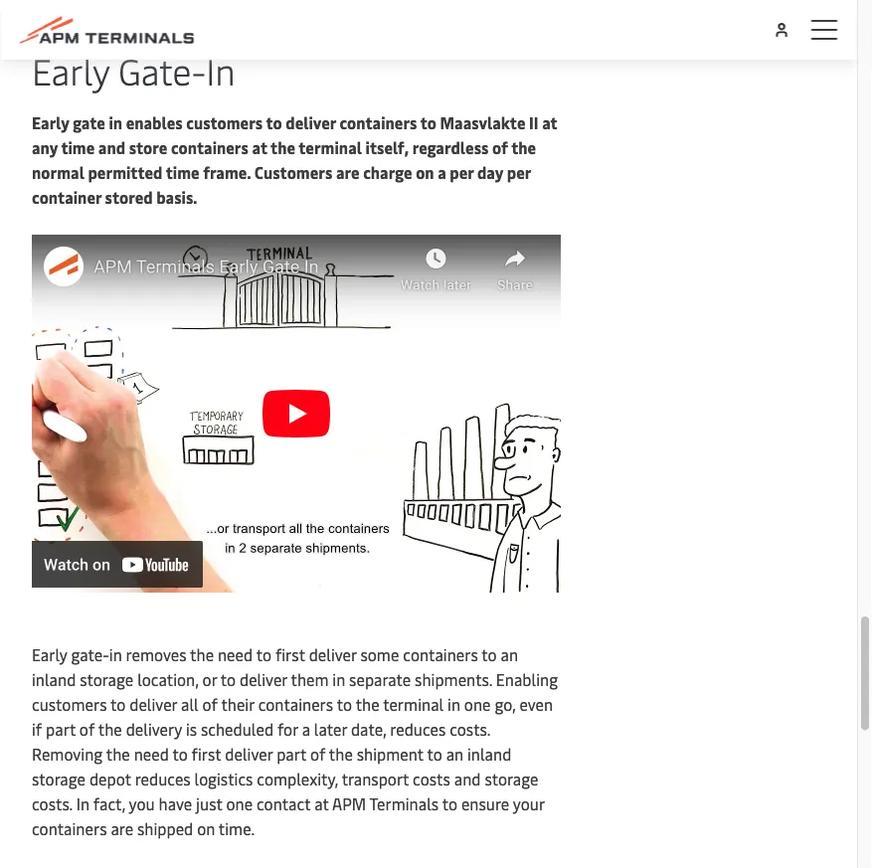 Task type: locate. For each thing, give the bounding box(es) containing it.
itself,
[[366, 137, 409, 158]]

in right them
[[333, 669, 345, 690]]

costs. down removing
[[32, 793, 72, 815]]

early up any
[[32, 112, 69, 133]]

some
[[361, 644, 399, 665]]

reduces up shipment
[[390, 719, 446, 740]]

time
[[61, 137, 95, 158], [166, 162, 200, 183]]

need up their
[[218, 644, 253, 665]]

basis.
[[156, 186, 198, 208]]

need
[[218, 644, 253, 665], [134, 744, 169, 765]]

deliver
[[286, 112, 336, 133], [309, 644, 357, 665], [240, 669, 287, 690], [130, 694, 177, 715], [225, 744, 273, 765]]

1 horizontal spatial one
[[464, 694, 491, 715]]

on
[[416, 162, 434, 183], [197, 818, 215, 840]]

containers up for
[[258, 694, 333, 715]]

storage
[[80, 669, 134, 690], [32, 768, 86, 790], [485, 768, 539, 790]]

0 horizontal spatial terminal
[[299, 137, 362, 158]]

removes
[[126, 644, 187, 665]]

the up date,
[[356, 694, 380, 715]]

shipment
[[357, 744, 424, 765]]

depot
[[89, 768, 131, 790]]

inland up 'ensure'
[[468, 744, 512, 765]]

0 vertical spatial costs.
[[450, 719, 490, 740]]

reduces up have
[[135, 768, 191, 790]]

costs. down 'shipments.' at bottom
[[450, 719, 490, 740]]

the left delivery
[[98, 719, 122, 740]]

1 horizontal spatial need
[[218, 644, 253, 665]]

0 vertical spatial on
[[416, 162, 434, 183]]

of inside early gate in enables customers to deliver containers to maasvlakte ii at any time and store containers at the terminal itself, regardless of the normal permitted time frame. customers are charge on a per day per container stored basis.
[[492, 137, 508, 158]]

at left apm
[[315, 793, 329, 815]]

and up permitted
[[98, 137, 125, 158]]

1 horizontal spatial inland
[[468, 744, 512, 765]]

0 horizontal spatial per
[[450, 162, 474, 183]]

removing
[[32, 744, 103, 765]]

1 vertical spatial and
[[454, 768, 481, 790]]

1 vertical spatial need
[[134, 744, 169, 765]]

0 vertical spatial at
[[542, 112, 558, 133]]

shipped
[[137, 818, 193, 840]]

later
[[314, 719, 347, 740]]

customers
[[186, 112, 263, 133], [32, 694, 107, 715]]

containers
[[340, 112, 417, 133], [171, 137, 249, 158], [403, 644, 478, 665], [258, 694, 333, 715], [32, 818, 107, 840]]

of up removing
[[79, 719, 95, 740]]

1 horizontal spatial time
[[166, 162, 200, 183]]

0 vertical spatial one
[[464, 694, 491, 715]]

0 vertical spatial need
[[218, 644, 253, 665]]

gate
[[73, 112, 105, 133]]

early left 'gate-' in the bottom of the page
[[32, 644, 67, 665]]

0 horizontal spatial at
[[252, 137, 267, 158]]

in
[[109, 112, 122, 133], [109, 644, 122, 665], [333, 669, 345, 690], [448, 694, 461, 715]]

and inside early gate-in removes the need to first deliver some containers to an inland storage location, or to deliver them in separate shipments. enabling customers to deliver all of their containers to the terminal in one go, even if part of the delivery is scheduled for a later date, reduces costs. removing the need to first deliver part of the shipment to an inland storage depot reduces logistics complexity, transport costs and storage costs. in fact, you have just one contact at apm terminals to ensure your containers are shipped on time.
[[454, 768, 481, 790]]

early inside early gate-in removes the need to first deliver some containers to an inland storage location, or to deliver them in separate shipments. enabling customers to deliver all of their containers to the terminal in one go, even if part of the delivery is scheduled for a later date, reduces costs. removing the need to first deliver part of the shipment to an inland storage depot reduces logistics complexity, transport costs and storage costs. in fact, you have just one contact at apm terminals to ensure your containers are shipped on time.
[[32, 644, 67, 665]]

containers down fact,
[[32, 818, 107, 840]]

first down is
[[192, 744, 221, 765]]

early inside early gate in enables customers to deliver containers to maasvlakte ii at any time and store containers at the terminal itself, regardless of the normal permitted time frame. customers are charge on a per day per container stored basis.
[[32, 112, 69, 133]]

reduces
[[390, 719, 446, 740], [135, 768, 191, 790]]

of right 'all'
[[202, 694, 218, 715]]

to
[[266, 112, 282, 133], [421, 112, 437, 133], [256, 644, 272, 665], [482, 644, 497, 665], [221, 669, 236, 690], [110, 694, 126, 715], [337, 694, 352, 715], [172, 744, 188, 765], [427, 744, 442, 765], [442, 793, 458, 815]]

fact,
[[93, 793, 125, 815]]

store
[[129, 137, 167, 158]]

are inside early gate in enables customers to deliver containers to maasvlakte ii at any time and store containers at the terminal itself, regardless of the normal permitted time frame. customers are charge on a per day per container stored basis.
[[336, 162, 360, 183]]

gate-
[[71, 644, 109, 665]]

a down regardless
[[438, 162, 446, 183]]

1 vertical spatial one
[[226, 793, 253, 815]]

1 horizontal spatial per
[[507, 162, 531, 183]]

containers up frame. at left
[[171, 137, 249, 158]]

inland
[[32, 669, 76, 690], [468, 744, 512, 765]]

0 vertical spatial first
[[275, 644, 305, 665]]

are down fact,
[[111, 818, 133, 840]]

the
[[271, 137, 296, 158], [511, 137, 536, 158], [190, 644, 214, 665], [356, 694, 380, 715], [98, 719, 122, 740], [106, 744, 130, 765], [329, 744, 353, 765]]

1 horizontal spatial part
[[277, 744, 306, 765]]

terminal up customers at the top left of the page
[[299, 137, 362, 158]]

0 vertical spatial and
[[98, 137, 125, 158]]

1 vertical spatial in
[[76, 793, 90, 815]]

0 vertical spatial reduces
[[390, 719, 446, 740]]

early up gate
[[32, 46, 109, 94]]

part down for
[[277, 744, 306, 765]]

is
[[186, 719, 197, 740]]

1 horizontal spatial in
[[206, 46, 235, 94]]

are
[[336, 162, 360, 183], [111, 818, 133, 840]]

location,
[[137, 669, 199, 690]]

inland down 'gate-' in the bottom of the page
[[32, 669, 76, 690]]

0 horizontal spatial first
[[192, 744, 221, 765]]

transport
[[342, 768, 409, 790]]

at right ii at the right top of the page
[[542, 112, 558, 133]]

0 vertical spatial are
[[336, 162, 360, 183]]

1 vertical spatial are
[[111, 818, 133, 840]]

3 early from the top
[[32, 644, 67, 665]]

0 vertical spatial early
[[32, 46, 109, 94]]

1 horizontal spatial are
[[336, 162, 360, 183]]

complexity,
[[257, 768, 338, 790]]

0 horizontal spatial costs.
[[32, 793, 72, 815]]

of
[[492, 137, 508, 158], [202, 694, 218, 715], [79, 719, 95, 740], [310, 744, 326, 765]]

0 horizontal spatial are
[[111, 818, 133, 840]]

costs.
[[450, 719, 490, 740], [32, 793, 72, 815]]

delivery
[[126, 719, 182, 740]]

a inside early gate in enables customers to deliver containers to maasvlakte ii at any time and store containers at the terminal itself, regardless of the normal permitted time frame. customers are charge on a per day per container stored basis.
[[438, 162, 446, 183]]

their
[[221, 694, 254, 715]]

1 horizontal spatial and
[[454, 768, 481, 790]]

1 vertical spatial customers
[[32, 694, 107, 715]]

an
[[501, 644, 518, 665], [446, 744, 464, 765]]

0 vertical spatial time
[[61, 137, 95, 158]]

and up 'ensure'
[[454, 768, 481, 790]]

of down later
[[310, 744, 326, 765]]

stored
[[105, 186, 153, 208]]

in right gate
[[109, 112, 122, 133]]

part right "if"
[[46, 719, 76, 740]]

first
[[275, 644, 305, 665], [192, 744, 221, 765]]

on down just
[[197, 818, 215, 840]]

0 vertical spatial a
[[438, 162, 446, 183]]

one left go,
[[464, 694, 491, 715]]

per down regardless
[[450, 162, 474, 183]]

terminal inside early gate in enables customers to deliver containers to maasvlakte ii at any time and store containers at the terminal itself, regardless of the normal permitted time frame. customers are charge on a per day per container stored basis.
[[299, 137, 362, 158]]

per
[[450, 162, 474, 183], [507, 162, 531, 183]]

contact
[[257, 793, 311, 815]]

go,
[[495, 694, 516, 715]]

0 vertical spatial terminal
[[299, 137, 362, 158]]

1 early from the top
[[32, 46, 109, 94]]

are left the 'charge'
[[336, 162, 360, 183]]

2 horizontal spatial at
[[542, 112, 558, 133]]

need down delivery
[[134, 744, 169, 765]]

in down 'shipments.' at bottom
[[448, 694, 461, 715]]

in inside early gate in enables customers to deliver containers to maasvlakte ii at any time and store containers at the terminal itself, regardless of the normal permitted time frame. customers are charge on a per day per container stored basis.
[[109, 112, 122, 133]]

1 vertical spatial terminal
[[383, 694, 444, 715]]

1 vertical spatial reduces
[[135, 768, 191, 790]]

1 vertical spatial an
[[446, 744, 464, 765]]

the down ii at the right top of the page
[[511, 137, 536, 158]]

customers up "if"
[[32, 694, 107, 715]]

time down gate
[[61, 137, 95, 158]]

2 vertical spatial at
[[315, 793, 329, 815]]

0 vertical spatial inland
[[32, 669, 76, 690]]

scheduled
[[201, 719, 274, 740]]

time up basis.
[[166, 162, 200, 183]]

at
[[542, 112, 558, 133], [252, 137, 267, 158], [315, 793, 329, 815]]

per right "day"
[[507, 162, 531, 183]]

deliver up customers at the top left of the page
[[286, 112, 336, 133]]

1 vertical spatial on
[[197, 818, 215, 840]]

in inside early gate-in removes the need to first deliver some containers to an inland storage location, or to deliver them in separate shipments. enabling customers to deliver all of their containers to the terminal in one go, even if part of the delivery is scheduled for a later date, reduces costs. removing the need to first deliver part of the shipment to an inland storage depot reduces logistics complexity, transport costs and storage costs. in fact, you have just one contact at apm terminals to ensure your containers are shipped on time.
[[76, 793, 90, 815]]

1 horizontal spatial customers
[[186, 112, 263, 133]]

terminal
[[299, 137, 362, 158], [383, 694, 444, 715]]

and
[[98, 137, 125, 158], [454, 768, 481, 790]]

customers up frame. at left
[[186, 112, 263, 133]]

1 horizontal spatial on
[[416, 162, 434, 183]]

1 horizontal spatial first
[[275, 644, 305, 665]]

all
[[181, 694, 199, 715]]

1 horizontal spatial at
[[315, 793, 329, 815]]

0 horizontal spatial in
[[76, 793, 90, 815]]

0 vertical spatial customers
[[186, 112, 263, 133]]

in
[[206, 46, 235, 94], [76, 793, 90, 815]]

a
[[438, 162, 446, 183], [302, 719, 310, 740]]

charge
[[363, 162, 412, 183]]

0 horizontal spatial part
[[46, 719, 76, 740]]

0 horizontal spatial reduces
[[135, 768, 191, 790]]

2 vertical spatial early
[[32, 644, 67, 665]]

part
[[46, 719, 76, 740], [277, 744, 306, 765]]

0 horizontal spatial customers
[[32, 694, 107, 715]]

one up time.
[[226, 793, 253, 815]]

and inside early gate in enables customers to deliver containers to maasvlakte ii at any time and store containers at the terminal itself, regardless of the normal permitted time frame. customers are charge on a per day per container stored basis.
[[98, 137, 125, 158]]

2 early from the top
[[32, 112, 69, 133]]

terminal down separate
[[383, 694, 444, 715]]

even
[[520, 694, 553, 715]]

1 vertical spatial early
[[32, 112, 69, 133]]

an up enabling
[[501, 644, 518, 665]]

maasvlakte
[[440, 112, 526, 133]]

one
[[464, 694, 491, 715], [226, 793, 253, 815]]

1 horizontal spatial reduces
[[390, 719, 446, 740]]

0 horizontal spatial a
[[302, 719, 310, 740]]

on down regardless
[[416, 162, 434, 183]]

0 horizontal spatial and
[[98, 137, 125, 158]]

if
[[32, 719, 42, 740]]

a right for
[[302, 719, 310, 740]]

0 horizontal spatial on
[[197, 818, 215, 840]]

1 horizontal spatial terminal
[[383, 694, 444, 715]]

at up customers at the top left of the page
[[252, 137, 267, 158]]

have
[[159, 793, 192, 815]]

0 horizontal spatial one
[[226, 793, 253, 815]]

of up "day"
[[492, 137, 508, 158]]

an up costs
[[446, 744, 464, 765]]

logistics
[[195, 768, 253, 790]]

1 vertical spatial a
[[302, 719, 310, 740]]

1 vertical spatial first
[[192, 744, 221, 765]]

or
[[203, 669, 217, 690]]

are inside early gate-in removes the need to first deliver some containers to an inland storage location, or to deliver them in separate shipments. enabling customers to deliver all of their containers to the terminal in one go, even if part of the delivery is scheduled for a later date, reduces costs. removing the need to first deliver part of the shipment to an inland storage depot reduces logistics complexity, transport costs and storage costs. in fact, you have just one contact at apm terminals to ensure your containers are shipped on time.
[[111, 818, 133, 840]]

first up them
[[275, 644, 305, 665]]

any
[[32, 137, 58, 158]]

1 horizontal spatial an
[[501, 644, 518, 665]]

1 vertical spatial time
[[166, 162, 200, 183]]

0 vertical spatial an
[[501, 644, 518, 665]]

enabling
[[496, 669, 558, 690]]

early
[[32, 46, 109, 94], [32, 112, 69, 133], [32, 644, 67, 665]]

date,
[[351, 719, 386, 740]]

just
[[196, 793, 222, 815]]

1 horizontal spatial a
[[438, 162, 446, 183]]



Task type: vqa. For each thing, say whether or not it's contained in the screenshot.
the left the "and"
yes



Task type: describe. For each thing, give the bounding box(es) containing it.
0 vertical spatial in
[[206, 46, 235, 94]]

normal
[[32, 162, 84, 183]]

a inside early gate-in removes the need to first deliver some containers to an inland storage location, or to deliver them in separate shipments. enabling customers to deliver all of their containers to the terminal in one go, even if part of the delivery is scheduled for a later date, reduces costs. removing the need to first deliver part of the shipment to an inland storage depot reduces logistics complexity, transport costs and storage costs. in fact, you have just one contact at apm terminals to ensure your containers are shipped on time.
[[302, 719, 310, 740]]

permitted
[[88, 162, 163, 183]]

containers up 'shipments.' at bottom
[[403, 644, 478, 665]]

storage up your
[[485, 768, 539, 790]]

terminal inside early gate-in removes the need to first deliver some containers to an inland storage location, or to deliver them in separate shipments. enabling customers to deliver all of their containers to the terminal in one go, even if part of the delivery is scheduled for a later date, reduces costs. removing the need to first deliver part of the shipment to an inland storage depot reduces logistics complexity, transport costs and storage costs. in fact, you have just one contact at apm terminals to ensure your containers are shipped on time.
[[383, 694, 444, 715]]

containers up itself,
[[340, 112, 417, 133]]

the down later
[[329, 744, 353, 765]]

them
[[291, 669, 329, 690]]

the up or
[[190, 644, 214, 665]]

deliver down scheduled on the bottom left
[[225, 744, 273, 765]]

apm
[[332, 793, 366, 815]]

early for early gate-in removes the need to first deliver some containers to an inland storage location, or to deliver them in separate shipments. enabling customers to deliver all of their containers to the terminal in one go, even if part of the delivery is scheduled for a later date, reduces costs. removing the need to first deliver part of the shipment to an inland storage depot reduces logistics complexity, transport costs and storage costs. in fact, you have just one contact at apm terminals to ensure your containers are shipped on time.
[[32, 644, 67, 665]]

0 horizontal spatial time
[[61, 137, 95, 158]]

early for early gate in enables customers to deliver containers to maasvlakte ii at any time and store containers at the terminal itself, regardless of the normal permitted time frame. customers are charge on a per day per container stored basis.
[[32, 112, 69, 133]]

early gate-in removes the need to first deliver some containers to an inland storage location, or to deliver them in separate shipments. enabling customers to deliver all of their containers to the terminal in one go, even if part of the delivery is scheduled for a later date, reduces costs. removing the need to first deliver part of the shipment to an inland storage depot reduces logistics complexity, transport costs and storage costs. in fact, you have just one contact at apm terminals to ensure your containers are shipped on time.
[[32, 644, 558, 840]]

gate-
[[118, 46, 206, 94]]

1 vertical spatial costs.
[[32, 793, 72, 815]]

ii
[[529, 112, 539, 133]]

0 horizontal spatial need
[[134, 744, 169, 765]]

time.
[[219, 818, 255, 840]]

1 horizontal spatial costs.
[[450, 719, 490, 740]]

container
[[32, 186, 102, 208]]

the up depot
[[106, 744, 130, 765]]

for
[[278, 719, 298, 740]]

you
[[129, 793, 155, 815]]

early gate-in
[[32, 46, 235, 94]]

in left removes
[[109, 644, 122, 665]]

deliver up their
[[240, 669, 287, 690]]

shipments.
[[415, 669, 492, 690]]

enables
[[126, 112, 183, 133]]

0 horizontal spatial an
[[446, 744, 464, 765]]

0 horizontal spatial inland
[[32, 669, 76, 690]]

1 vertical spatial inland
[[468, 744, 512, 765]]

early gate in enables customers to deliver containers to maasvlakte ii at any time and store containers at the terminal itself, regardless of the normal permitted time frame. customers are charge on a per day per container stored basis.
[[32, 112, 558, 208]]

terminals
[[370, 793, 439, 815]]

1 vertical spatial at
[[252, 137, 267, 158]]

deliver up them
[[309, 644, 357, 665]]

0 vertical spatial part
[[46, 719, 76, 740]]

at inside early gate-in removes the need to first deliver some containers to an inland storage location, or to deliver them in separate shipments. enabling customers to deliver all of their containers to the terminal in one go, even if part of the delivery is scheduled for a later date, reduces costs. removing the need to first deliver part of the shipment to an inland storage depot reduces logistics complexity, transport costs and storage costs. in fact, you have just one contact at apm terminals to ensure your containers are shipped on time.
[[315, 793, 329, 815]]

2 per from the left
[[507, 162, 531, 183]]

deliver up delivery
[[130, 694, 177, 715]]

customers inside early gate in enables customers to deliver containers to maasvlakte ii at any time and store containers at the terminal itself, regardless of the normal permitted time frame. customers are charge on a per day per container stored basis.
[[186, 112, 263, 133]]

on inside early gate in enables customers to deliver containers to maasvlakte ii at any time and store containers at the terminal itself, regardless of the normal permitted time frame. customers are charge on a per day per container stored basis.
[[416, 162, 434, 183]]

storage down 'gate-' in the bottom of the page
[[80, 669, 134, 690]]

costs
[[413, 768, 451, 790]]

separate
[[349, 669, 411, 690]]

regardless
[[413, 137, 489, 158]]

1 vertical spatial part
[[277, 744, 306, 765]]

day
[[477, 162, 504, 183]]

storage down removing
[[32, 768, 86, 790]]

customers
[[254, 162, 333, 183]]

customers inside early gate-in removes the need to first deliver some containers to an inland storage location, or to deliver them in separate shipments. enabling customers to deliver all of their containers to the terminal in one go, even if part of the delivery is scheduled for a later date, reduces costs. removing the need to first deliver part of the shipment to an inland storage depot reduces logistics complexity, transport costs and storage costs. in fact, you have just one contact at apm terminals to ensure your containers are shipped on time.
[[32, 694, 107, 715]]

frame.
[[203, 162, 251, 183]]

early for early gate-in
[[32, 46, 109, 94]]

1 per from the left
[[450, 162, 474, 183]]

the up customers at the top left of the page
[[271, 137, 296, 158]]

on inside early gate-in removes the need to first deliver some containers to an inland storage location, or to deliver them in separate shipments. enabling customers to deliver all of their containers to the terminal in one go, even if part of the delivery is scheduled for a later date, reduces costs. removing the need to first deliver part of the shipment to an inland storage depot reduces logistics complexity, transport costs and storage costs. in fact, you have just one contact at apm terminals to ensure your containers are shipped on time.
[[197, 818, 215, 840]]

ensure
[[462, 793, 510, 815]]

your
[[513, 793, 545, 815]]

deliver inside early gate in enables customers to deliver containers to maasvlakte ii at any time and store containers at the terminal itself, regardless of the normal permitted time frame. customers are charge on a per day per container stored basis.
[[286, 112, 336, 133]]



